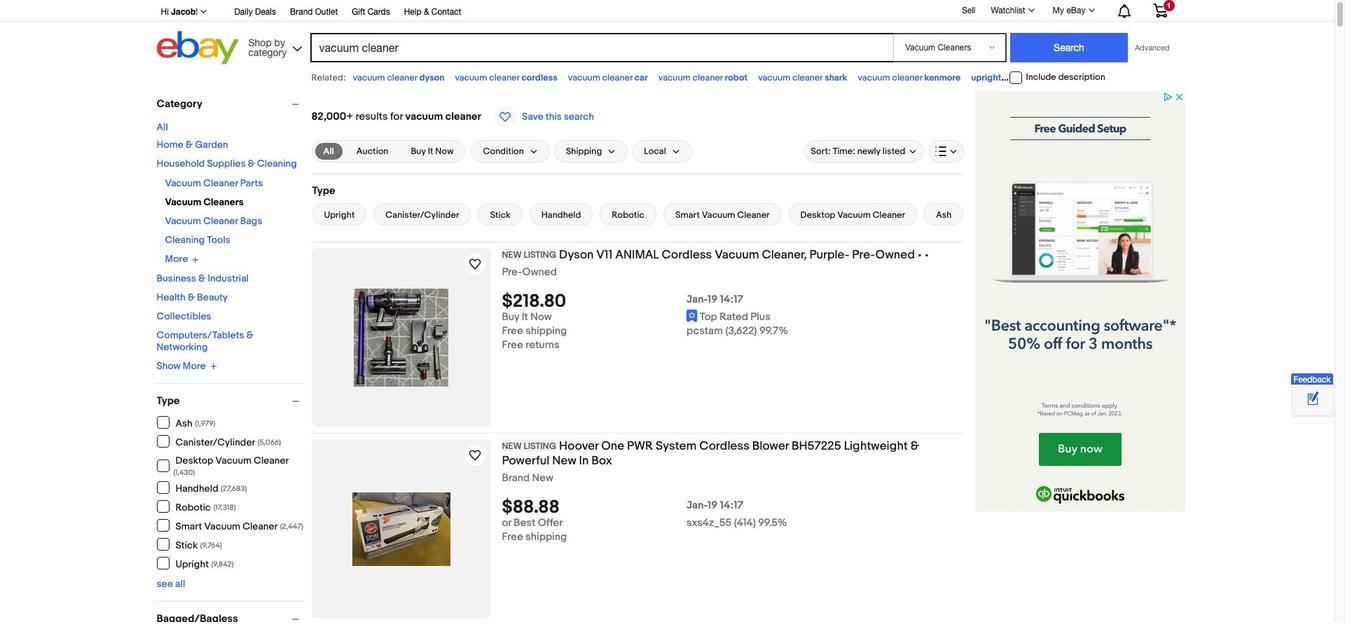 Task type: locate. For each thing, give the bounding box(es) containing it.
All selected text field
[[323, 145, 334, 158]]

watchlist image
[[1028, 8, 1034, 12]]

banner
[[153, 0, 1178, 68]]

main content
[[311, 91, 964, 622]]

my ebay image
[[1088, 8, 1095, 12]]

Search for anything text field
[[312, 34, 890, 61]]

2 heading from the top
[[502, 439, 919, 468]]

heading for watch hoover one pwr system cordless blower bh57225 lightweight & powerful new in box icon
[[502, 439, 919, 468]]

hoover one pwr system cordless blower bh57225 lightweight & powerful new in box image
[[352, 492, 450, 566]]

None submit
[[1010, 33, 1128, 62]]

dyson v11 animal cordless vacuum cleaner, purple- pre-owned • • image
[[354, 289, 448, 387]]

0 vertical spatial heading
[[502, 248, 929, 262]]

advertisement element
[[975, 91, 1185, 511]]

1 heading from the top
[[502, 248, 929, 262]]

top rated plus image
[[687, 310, 698, 323]]

1 vertical spatial heading
[[502, 439, 919, 468]]

heading
[[502, 248, 929, 262], [502, 439, 919, 468]]



Task type: describe. For each thing, give the bounding box(es) containing it.
watch hoover one pwr system cordless blower bh57225 lightweight & powerful new in box image
[[466, 447, 483, 464]]

heading for watch dyson v11 animal cordless vacuum cleaner, purple- pre-owned • • image
[[502, 248, 929, 262]]

listing options selector. list view selected. image
[[935, 146, 957, 157]]

watch dyson v11 animal cordless vacuum cleaner, purple- pre-owned • • image
[[466, 256, 483, 273]]

save this search vacuum cleaner search image
[[494, 106, 516, 128]]

account navigation
[[153, 0, 1178, 22]]



Task type: vqa. For each thing, say whether or not it's contained in the screenshot.
Back
no



